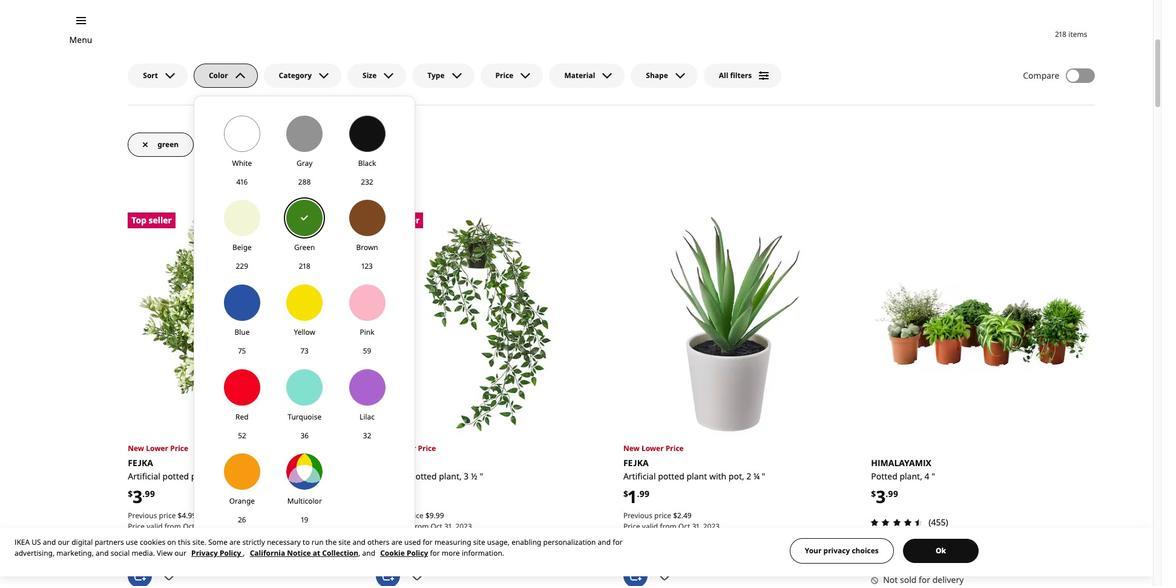 Task type: locate. For each thing, give the bounding box(es) containing it.
1 horizontal spatial valid
[[394, 521, 410, 532]]

1 plant, from the left
[[191, 470, 214, 482]]

artificial inside new lower price fejka artificial potted plant with pot, 2 ¼ " $ 1 . 99
[[624, 470, 656, 482]]

type button
[[413, 63, 474, 88]]

1 horizontal spatial seller
[[397, 214, 420, 226]]

$ inside himalayamix potted plant, 4 " $ 3 . 99
[[871, 488, 876, 499]]

our down this at bottom
[[175, 548, 186, 558]]

potted for 99
[[163, 470, 189, 482]]

2 seller from the left
[[397, 214, 420, 226]]

$ inside new lower price fejka artificial potted plant with pot, 2 ¼ " $ 1 . 99
[[624, 488, 628, 499]]

1 horizontal spatial 2023
[[456, 521, 472, 532]]

31,
[[197, 521, 206, 532], [444, 521, 454, 532], [692, 521, 702, 532]]

oct down "9"
[[431, 521, 443, 532]]

top seller
[[132, 214, 172, 226], [379, 214, 420, 226]]

for left the (577)
[[423, 537, 433, 547]]

price inside previous price $ 9 . 99 price valid from oct 31, 2023
[[407, 511, 424, 521]]

0 horizontal spatial previous
[[128, 511, 157, 521]]

previous inside previous price $ 4 . 99 price valid from oct 31, 2023
[[128, 511, 157, 521]]

3 artificial from the left
[[624, 470, 656, 482]]

1 horizontal spatial 4
[[925, 470, 930, 482]]

not sold for delivery
[[884, 574, 964, 586]]

from up the on at bottom
[[165, 521, 181, 532]]

ikea
[[15, 537, 30, 547]]

artificial
[[128, 470, 160, 482], [376, 470, 408, 482], [624, 470, 656, 482]]

2 plant, from the left
[[439, 470, 462, 482]]

some
[[208, 537, 228, 547]]

price for 1
[[655, 511, 672, 521]]

us
[[32, 537, 41, 547]]

from up used
[[412, 521, 429, 532]]

4 down himalayamix
[[925, 470, 930, 482]]

2023 up some
[[208, 521, 224, 532]]

for right sold
[[919, 574, 931, 586]]

1 valid from the left
[[147, 521, 163, 532]]

your privacy choices
[[805, 546, 879, 556]]

notice
[[287, 548, 311, 558]]

" inside himalayamix potted plant, 4 " $ 3 . 99
[[932, 470, 935, 482]]

2 price from the left
[[407, 511, 424, 521]]

previous down 1
[[624, 511, 653, 521]]

our up marketing,
[[58, 537, 70, 547]]

valid inside previous price $ 4 . 99 price valid from oct 31, 2023
[[147, 521, 163, 532]]

1 horizontal spatial our
[[175, 548, 186, 558]]

and right us
[[43, 537, 56, 547]]

potted inside new lower price fejka artificial potted plant with pot, 2 ¼ " $ 1 . 99
[[658, 470, 685, 482]]

2 horizontal spatial previous
[[624, 511, 653, 521]]

26 products element
[[217, 515, 267, 526]]

1 horizontal spatial policy
[[407, 548, 428, 558]]

1 horizontal spatial ,
[[359, 548, 361, 558]]

shape button
[[631, 63, 698, 88]]

1 new from the left
[[128, 443, 144, 453]]

0 vertical spatial 218
[[1055, 29, 1067, 39]]

potted inside new lower price fejka artificial potted plant, 3 ½ " $ 3 . 99
[[163, 470, 189, 482]]

price
[[159, 511, 176, 521], [407, 511, 424, 521], [655, 511, 672, 521]]

4
[[925, 470, 930, 482], [182, 511, 186, 521]]

2023 up measuring
[[456, 521, 472, 532]]

potted
[[871, 470, 898, 482]]

0 horizontal spatial 4
[[182, 511, 186, 521]]

2 horizontal spatial plant,
[[900, 470, 923, 482]]

218 for 218 items
[[1055, 29, 1067, 39]]

previous price $ 9 . 99 price valid from oct 31, 2023
[[376, 511, 472, 532]]

privacy
[[824, 546, 850, 556]]

strictly
[[242, 537, 265, 547]]

0 horizontal spatial valid
[[147, 521, 163, 532]]

choices
[[852, 546, 879, 556]]

policy
[[220, 548, 241, 558], [407, 548, 428, 558]]

2 horizontal spatial potted
[[658, 470, 685, 482]]

123
[[362, 261, 373, 271]]

new for 1
[[624, 443, 640, 454]]

99 right 1
[[640, 488, 650, 499]]

3 previous from the left
[[624, 511, 653, 521]]

1 horizontal spatial price
[[407, 511, 424, 521]]

price up the on at bottom
[[159, 511, 176, 521]]

advertising,
[[15, 548, 55, 558]]

$
[[128, 488, 133, 499], [624, 488, 628, 499], [871, 488, 876, 499], [178, 511, 182, 521], [426, 511, 430, 521], [673, 511, 678, 521]]

1 horizontal spatial from
[[412, 521, 429, 532]]

1 horizontal spatial plant,
[[439, 470, 462, 482]]

. up previous price $ 4 . 99 price valid from oct 31, 2023
[[142, 488, 145, 499]]

are right some
[[229, 537, 241, 547]]

1 31, from the left
[[197, 521, 206, 532]]

0 horizontal spatial 2023
[[208, 521, 224, 532]]

oct inside previous price $ 4 . 99 price valid from oct 31, 2023
[[183, 521, 195, 532]]

1 from from the left
[[165, 521, 181, 532]]

31, inside previous price $ 2 . 49 price valid from oct 31, 2023
[[692, 521, 702, 532]]

plant, up previous price $ 9 . 99 price valid from oct 31, 2023
[[439, 470, 462, 482]]

288 products element
[[279, 177, 330, 188]]

0 horizontal spatial top
[[132, 214, 146, 226]]

0 horizontal spatial ,
[[243, 548, 245, 558]]

0 horizontal spatial new
[[128, 443, 144, 453]]

99 inside himalayamix potted plant, 4 " $ 3 . 99
[[888, 488, 899, 499]]

. inside himalayamix potted plant, 4 " $ 3 . 99
[[886, 488, 888, 499]]

himalayamix potted plant, 4 " $ 3 . 99
[[871, 457, 935, 508]]

artificial up 1
[[624, 470, 656, 482]]

at
[[313, 548, 320, 558]]

1 horizontal spatial fejka
[[624, 457, 649, 469]]

0 vertical spatial green
[[158, 139, 179, 149]]

2 oct from the left
[[431, 521, 443, 532]]

52
[[238, 430, 246, 441]]

4 up this at bottom
[[182, 511, 186, 521]]

2 horizontal spatial 31,
[[692, 521, 702, 532]]

1 ½ from the left
[[223, 470, 230, 482]]

3 potted from the left
[[658, 470, 685, 482]]

our
[[58, 537, 70, 547], [175, 548, 186, 558]]

99 up previous price $ 4 . 99 price valid from oct 31, 2023
[[145, 488, 155, 499]]

green inside "button"
[[158, 139, 179, 149]]

seller
[[149, 214, 172, 226], [397, 214, 420, 226]]

policy down some
[[220, 548, 241, 558]]

menu button
[[69, 33, 92, 47]]

all
[[719, 70, 729, 80]]

0 horizontal spatial our
[[58, 537, 70, 547]]

1 horizontal spatial ½
[[471, 470, 478, 482]]

artificial down 'new lower price'
[[376, 470, 408, 482]]

3 new from the left
[[624, 443, 640, 454]]

review: 4.6 out of 5 stars. total reviews: 43 image
[[620, 537, 679, 552], [620, 537, 634, 552]]

price inside previous price $ 2 . 49 price valid from oct 31, 2023
[[655, 511, 672, 521]]

site up information.
[[473, 537, 485, 547]]

shape
[[646, 70, 668, 80]]

1 price from the left
[[159, 511, 176, 521]]

0 horizontal spatial artificial
[[128, 470, 160, 482]]

more
[[442, 548, 460, 558]]

price inside new lower price fejka artificial potted plant, 3 ½ " $ 3 . 99
[[170, 443, 188, 453]]

99 right "9"
[[436, 511, 444, 521]]

1 horizontal spatial 2
[[747, 470, 752, 482]]

3 plant, from the left
[[900, 470, 923, 482]]

31, inside previous price $ 9 . 99 price valid from oct 31, 2023
[[444, 521, 454, 532]]

. inside previous price $ 9 . 99 price valid from oct 31, 2023
[[434, 511, 436, 521]]

oct down 49
[[679, 521, 690, 532]]

1 2023 from the left
[[208, 521, 224, 532]]

1 horizontal spatial site
[[473, 537, 485, 547]]

2 horizontal spatial price
[[655, 511, 672, 521]]

previous up the cookies
[[128, 511, 157, 521]]

4 inside previous price $ 4 . 99 price valid from oct 31, 2023
[[182, 511, 186, 521]]

from inside previous price $ 4 . 99 price valid from oct 31, 2023
[[165, 521, 181, 532]]

review: 4.8 out of 5 stars. total reviews: 577 image
[[372, 537, 431, 552]]

previous inside previous price $ 9 . 99 price valid from oct 31, 2023
[[376, 511, 405, 521]]

2 new from the left
[[376, 443, 392, 454]]

from down new lower price fejka artificial potted plant with pot, 2 ¼ " $ 1 . 99
[[660, 521, 677, 532]]

plant, up previous price $ 4 . 99 price valid from oct 31, 2023
[[191, 470, 214, 482]]

compare down 218 items
[[1023, 69, 1060, 81]]

type
[[428, 70, 445, 80]]

color
[[209, 70, 228, 80]]

0 horizontal spatial compare
[[391, 186, 423, 196]]

and down "others"
[[362, 548, 375, 558]]

previous for 3
[[128, 511, 157, 521]]

sold
[[900, 574, 917, 586]]

2 horizontal spatial lower
[[642, 443, 664, 454]]

99 down potted
[[888, 488, 899, 499]]

turquoise
[[288, 412, 322, 422]]

2 left 49
[[678, 511, 682, 521]]

2023 down with
[[703, 521, 720, 532]]

2 from from the left
[[412, 521, 429, 532]]

3 valid from the left
[[642, 521, 658, 532]]

0 horizontal spatial site
[[339, 537, 351, 547]]

$ inside previous price $ 2 . 49 price valid from oct 31, 2023
[[673, 511, 678, 521]]

3 " from the left
[[762, 470, 766, 482]]

2 horizontal spatial new
[[624, 443, 640, 454]]

4 " from the left
[[932, 470, 935, 482]]

1 horizontal spatial 218
[[1055, 29, 1067, 39]]

ok button
[[903, 539, 979, 563]]

media.
[[132, 548, 155, 558]]

previous price $ 4 . 99 price valid from oct 31, 2023
[[128, 511, 224, 532]]

orange
[[229, 496, 255, 506]]

2 valid from the left
[[394, 521, 410, 532]]

site
[[339, 537, 351, 547], [473, 537, 485, 547]]

price inside previous price $ 4 . 99 price valid from oct 31, 2023
[[128, 521, 145, 532]]

31, up 'site.'
[[197, 521, 206, 532]]

123 products element
[[342, 261, 393, 273]]

plant, inside himalayamix potted plant, 4 " $ 3 . 99
[[900, 470, 923, 482]]

potted down 'new lower price'
[[410, 470, 437, 482]]

0 horizontal spatial top seller
[[132, 214, 172, 226]]

potted
[[163, 470, 189, 482], [410, 470, 437, 482], [658, 470, 685, 482]]

1 vertical spatial green
[[294, 242, 315, 253]]

site up privacy policy , california notice at collection , and cookie policy for more information.
[[339, 537, 351, 547]]

0 vertical spatial 2
[[747, 470, 752, 482]]

price inside previous price $ 2 . 49 price valid from oct 31, 2023
[[624, 521, 640, 532]]

32
[[363, 430, 371, 441]]

2 policy from the left
[[407, 548, 428, 558]]

valid inside previous price $ 2 . 49 price valid from oct 31, 2023
[[642, 521, 658, 532]]

price left 49
[[655, 511, 672, 521]]

1 horizontal spatial top seller
[[379, 214, 420, 226]]

75 products element
[[217, 346, 267, 357]]

31, down plant
[[692, 521, 702, 532]]

2 previous from the left
[[376, 511, 405, 521]]

0 horizontal spatial 31,
[[197, 521, 206, 532]]

items
[[1069, 29, 1088, 39]]

oct
[[183, 521, 195, 532], [431, 521, 443, 532], [679, 521, 690, 532]]

0 vertical spatial 4
[[925, 470, 930, 482]]

fejka for 1
[[624, 457, 649, 469]]

1 policy from the left
[[220, 548, 241, 558]]

2 31, from the left
[[444, 521, 454, 532]]

3 from from the left
[[660, 521, 677, 532]]

measuring
[[435, 537, 471, 547]]

1 lower from the left
[[146, 443, 168, 453]]

0 horizontal spatial potted
[[163, 470, 189, 482]]

are up cookie
[[392, 537, 403, 547]]

1 horizontal spatial oct
[[431, 521, 443, 532]]

, left cookie
[[359, 548, 361, 558]]

1 horizontal spatial compare
[[1023, 69, 1060, 81]]

1 horizontal spatial previous
[[376, 511, 405, 521]]

2 top from the left
[[379, 214, 394, 226]]

oct up this at bottom
[[183, 521, 195, 532]]

fejka for 3
[[128, 457, 153, 469]]

top
[[132, 214, 146, 226], [379, 214, 394, 226]]

2 2023 from the left
[[456, 521, 472, 532]]

fejka inside new lower price fejka artificial potted plant, 3 ½ " $ 3 . 99
[[128, 457, 153, 469]]

from for 99
[[165, 521, 181, 532]]

. up previous price $ 2 . 49 price valid from oct 31, 2023
[[637, 488, 640, 499]]

marketing,
[[57, 548, 94, 558]]

2 horizontal spatial from
[[660, 521, 677, 532]]

2023 inside previous price $ 4 . 99 price valid from oct 31, 2023
[[208, 521, 224, 532]]

0 horizontal spatial price
[[159, 511, 176, 521]]

31, inside previous price $ 4 . 99 price valid from oct 31, 2023
[[197, 521, 206, 532]]

artificial inside new lower price fejka artificial potted plant, 3 ½ " $ 3 . 99
[[128, 470, 160, 482]]

0 horizontal spatial fejka
[[128, 457, 153, 469]]

2 horizontal spatial oct
[[679, 521, 690, 532]]

1 horizontal spatial new
[[376, 443, 392, 454]]

0 horizontal spatial plant,
[[191, 470, 214, 482]]

cookies
[[140, 537, 165, 547]]

collection
[[322, 548, 359, 558]]

,
[[243, 548, 245, 558], [359, 548, 361, 558]]

privacy
[[191, 548, 218, 558]]

0 horizontal spatial policy
[[220, 548, 241, 558]]

1 horizontal spatial green
[[294, 242, 315, 253]]

½
[[223, 470, 230, 482], [471, 470, 478, 482]]

416
[[236, 177, 248, 187]]

previous up "others"
[[376, 511, 405, 521]]

0 horizontal spatial 218
[[299, 261, 310, 271]]

from inside previous price $ 2 . 49 price valid from oct 31, 2023
[[660, 521, 677, 532]]

2 horizontal spatial valid
[[642, 521, 658, 532]]

lower inside new lower price fejka artificial potted plant with pot, 2 ¼ " $ 1 . 99
[[642, 443, 664, 454]]

0 horizontal spatial seller
[[149, 214, 172, 226]]

policy down used
[[407, 548, 428, 558]]

black
[[358, 158, 376, 168]]

2 site from the left
[[473, 537, 485, 547]]

0 horizontal spatial ½
[[223, 470, 230, 482]]

potted for 1
[[658, 470, 685, 482]]

previous inside previous price $ 2 . 49 price valid from oct 31, 2023
[[624, 511, 653, 521]]

0 horizontal spatial lower
[[146, 443, 168, 453]]

1 vertical spatial 4
[[182, 511, 186, 521]]

partners
[[95, 537, 124, 547]]

1 vertical spatial 218
[[299, 261, 310, 271]]

73 products element
[[279, 346, 330, 357]]

1 horizontal spatial potted
[[410, 470, 437, 482]]

for left more
[[430, 548, 440, 558]]

2023 inside previous price $ 2 . 49 price valid from oct 31, 2023
[[703, 521, 720, 532]]

3
[[216, 470, 221, 482], [464, 470, 469, 482], [133, 485, 142, 508], [876, 485, 886, 508]]

potted left plant
[[658, 470, 685, 482]]

all filters
[[719, 70, 752, 80]]

1 oct from the left
[[183, 521, 195, 532]]

compare right 232
[[391, 186, 423, 196]]

1 vertical spatial our
[[175, 548, 186, 558]]

plant
[[687, 470, 707, 482]]

plant, down himalayamix
[[900, 470, 923, 482]]

new inside new lower price fejka artificial potted plant, 3 ½ " $ 3 . 99
[[128, 443, 144, 453]]

1 " from the left
[[232, 470, 235, 482]]

2023 inside previous price $ 9 . 99 price valid from oct 31, 2023
[[456, 521, 472, 532]]

site.
[[192, 537, 206, 547]]

2 potted from the left
[[410, 470, 437, 482]]

0 horizontal spatial 2
[[678, 511, 682, 521]]

3 2023 from the left
[[703, 521, 720, 532]]

2 inside new lower price fejka artificial potted plant with pot, 2 ¼ " $ 1 . 99
[[747, 470, 752, 482]]

from inside previous price $ 9 . 99 price valid from oct 31, 2023
[[412, 521, 429, 532]]

price inside new lower price fejka artificial potted plant with pot, 2 ¼ " $ 1 . 99
[[666, 443, 684, 454]]

lower for 3
[[146, 443, 168, 453]]

. down potted
[[886, 488, 888, 499]]

fejka inside new lower price fejka artificial potted plant with pot, 2 ¼ " $ 1 . 99
[[624, 457, 649, 469]]

oct inside previous price $ 2 . 49 price valid from oct 31, 2023
[[679, 521, 690, 532]]

2 horizontal spatial artificial
[[624, 470, 656, 482]]

1 horizontal spatial are
[[392, 537, 403, 547]]

1 potted from the left
[[163, 470, 189, 482]]

blue
[[235, 327, 250, 337]]

1 previous from the left
[[128, 511, 157, 521]]

. up the (577)
[[434, 511, 436, 521]]

0 horizontal spatial oct
[[183, 521, 195, 532]]

lower
[[146, 443, 168, 453], [394, 443, 416, 454], [642, 443, 664, 454]]

1 horizontal spatial lower
[[394, 443, 416, 454]]

3 inside himalayamix potted plant, 4 " $ 3 . 99
[[876, 485, 886, 508]]

, down strictly
[[243, 548, 245, 558]]

36 products element
[[279, 430, 330, 442]]

lower for 1
[[642, 443, 664, 454]]

0 horizontal spatial are
[[229, 537, 241, 547]]

1 artificial from the left
[[128, 470, 160, 482]]

ikea us and our digital partners use cookies on this site. some are strictly necessary to run the site and others are used for measuring site usage, enabling personalization and for advertising, marketing, and social media. view our
[[15, 537, 623, 558]]

3 oct from the left
[[679, 521, 690, 532]]

potted up previous price $ 4 . 99 price valid from oct 31, 2023
[[163, 470, 189, 482]]

99
[[145, 488, 155, 499], [640, 488, 650, 499], [888, 488, 899, 499], [188, 511, 196, 521], [436, 511, 444, 521]]

26
[[238, 515, 246, 525]]

fejka
[[128, 457, 153, 469], [624, 457, 649, 469]]

2 fejka from the left
[[624, 457, 649, 469]]

1 fejka from the left
[[128, 457, 153, 469]]

3 price from the left
[[655, 511, 672, 521]]

(234)
[[185, 539, 205, 550]]

0 horizontal spatial green
[[158, 139, 179, 149]]

218 inside 218 products element
[[299, 261, 310, 271]]

price for 99
[[159, 511, 176, 521]]

price left "9"
[[407, 511, 424, 521]]

99 inside new lower price fejka artificial potted plant with pot, 2 ¼ " $ 1 . 99
[[640, 488, 650, 499]]

price inside previous price $ 4 . 99 price valid from oct 31, 2023
[[159, 511, 176, 521]]

0 vertical spatial compare
[[1023, 69, 1060, 81]]

and down partners
[[96, 548, 109, 558]]

valid inside previous price $ 9 . 99 price valid from oct 31, 2023
[[394, 521, 410, 532]]

. down new lower price fejka artificial potted plant with pot, 2 ¼ " $ 1 . 99
[[682, 511, 684, 521]]

4 inside himalayamix potted plant, 4 " $ 3 . 99
[[925, 470, 930, 482]]

price
[[496, 70, 514, 80], [170, 443, 188, 453], [418, 443, 436, 454], [666, 443, 684, 454], [128, 521, 145, 532], [376, 521, 393, 532], [624, 521, 640, 532]]

1 vertical spatial 2
[[678, 511, 682, 521]]

3 31, from the left
[[692, 521, 702, 532]]

99 up 'site.'
[[188, 511, 196, 521]]

color button
[[194, 63, 258, 88]]

1 horizontal spatial artificial
[[376, 470, 408, 482]]

2 left ¼
[[747, 470, 752, 482]]

31, for 1
[[692, 521, 702, 532]]

3 lower from the left
[[642, 443, 664, 454]]

. up this at bottom
[[186, 511, 188, 521]]

lower inside new lower price fejka artificial potted plant, 3 ½ " $ 3 . 99
[[146, 443, 168, 453]]

31, up measuring
[[444, 521, 454, 532]]

artificial up previous price $ 4 . 99 price valid from oct 31, 2023
[[128, 470, 160, 482]]

1 horizontal spatial top
[[379, 214, 394, 226]]

2 horizontal spatial 2023
[[703, 521, 720, 532]]

1 horizontal spatial 31,
[[444, 521, 454, 532]]

new inside new lower price fejka artificial potted plant with pot, 2 ¼ " $ 1 . 99
[[624, 443, 640, 454]]

0 horizontal spatial from
[[165, 521, 181, 532]]



Task type: describe. For each thing, give the bounding box(es) containing it.
plant, inside new lower price fejka artificial potted plant, 3 ½ " $ 3 . 99
[[191, 470, 214, 482]]

digital
[[72, 537, 93, 547]]

" inside new lower price fejka artificial potted plant with pot, 2 ¼ " $ 1 . 99
[[762, 470, 766, 482]]

19
[[301, 515, 308, 525]]

for right personalization in the bottom of the page
[[613, 537, 623, 547]]

32 products element
[[342, 430, 393, 442]]

½ inside new lower price fejka artificial potted plant, 3 ½ " $ 3 . 99
[[223, 470, 230, 482]]

others
[[368, 537, 390, 547]]

31, for 99
[[197, 521, 206, 532]]

288
[[298, 177, 311, 187]]

$ inside new lower price fejka artificial potted plant, 3 ½ " $ 3 . 99
[[128, 488, 133, 499]]

59 products element
[[342, 346, 393, 357]]

review: 4.6 out of 5 stars. total reviews: 43 image down previous price $ 2 . 49 price valid from oct 31, 2023
[[620, 537, 679, 552]]

california notice at collection link
[[250, 548, 359, 558]]

19 products element
[[279, 515, 330, 526]]

36
[[301, 430, 309, 441]]

1 top from the left
[[132, 214, 146, 226]]

2 ½ from the left
[[471, 470, 478, 482]]

232
[[361, 177, 373, 187]]

(455)
[[929, 517, 949, 528]]

218 for 218
[[299, 261, 310, 271]]

cookie
[[380, 548, 405, 558]]

white
[[232, 158, 252, 168]]

75
[[238, 346, 246, 356]]

73
[[301, 346, 309, 356]]

oct for 1
[[679, 521, 690, 532]]

information.
[[462, 548, 504, 558]]

new lower price fejka artificial potted plant, 3 ½ " $ 3 . 99
[[128, 443, 235, 508]]

green button
[[128, 132, 194, 157]]

¼
[[754, 470, 760, 482]]

previous for 1
[[624, 511, 653, 521]]

review: 4.8 out of 5 stars. total reviews: 234 image
[[124, 537, 183, 552]]

2 , from the left
[[359, 548, 361, 558]]

0 vertical spatial our
[[58, 537, 70, 547]]

99 inside previous price $ 4 . 99 price valid from oct 31, 2023
[[188, 511, 196, 521]]

99 inside previous price $ 9 . 99 price valid from oct 31, 2023
[[436, 511, 444, 521]]

your privacy choices button
[[790, 538, 894, 564]]

on
[[167, 537, 176, 547]]

. inside new lower price fejka artificial potted plant, 3 ½ " $ 3 . 99
[[142, 488, 145, 499]]

and right personalization in the bottom of the page
[[598, 537, 611, 547]]

218 items
[[1055, 29, 1088, 39]]

personalization
[[543, 537, 596, 547]]

1
[[628, 485, 637, 508]]

1 site from the left
[[339, 537, 351, 547]]

category
[[279, 70, 312, 80]]

232 products element
[[342, 177, 393, 188]]

pot,
[[729, 470, 745, 482]]

416 products element
[[217, 177, 267, 188]]

(577)
[[433, 539, 452, 550]]

pink
[[360, 327, 375, 337]]

beige
[[233, 242, 252, 253]]

oct for 99
[[183, 521, 195, 532]]

from for 1
[[660, 521, 677, 532]]

new lower price fejka artificial potted plant with pot, 2 ¼ " $ 1 . 99
[[624, 443, 766, 508]]

size button
[[348, 63, 406, 88]]

material
[[565, 70, 595, 80]]

your
[[805, 546, 822, 556]]

52 products element
[[217, 430, 267, 442]]

2023 for 1
[[703, 521, 720, 532]]

1 are from the left
[[229, 537, 241, 547]]

previous price $ 2 . 49 price valid from oct 31, 2023
[[624, 511, 720, 532]]

size
[[363, 70, 377, 80]]

all filters button
[[704, 63, 782, 88]]

multicolor
[[287, 496, 322, 506]]

. inside new lower price fejka artificial potted plant with pot, 2 ¼ " $ 1 . 99
[[637, 488, 640, 499]]

review: 4.6 out of 5 stars. total reviews: 43 image down 1
[[620, 537, 634, 552]]

artificial potted plant, 3 ½ "
[[376, 470, 483, 482]]

2 artificial from the left
[[376, 470, 408, 482]]

artificial for 1
[[624, 470, 656, 482]]

2 inside previous price $ 2 . 49 price valid from oct 31, 2023
[[678, 511, 682, 521]]

1 top seller from the left
[[132, 214, 172, 226]]

view
[[157, 548, 173, 558]]

run
[[312, 537, 324, 547]]

red
[[236, 412, 249, 422]]

" inside new lower price fejka artificial potted plant, 3 ½ " $ 3 . 99
[[232, 470, 235, 482]]

this
[[178, 537, 191, 547]]

9
[[430, 511, 434, 521]]

. inside previous price $ 2 . 49 price valid from oct 31, 2023
[[682, 511, 684, 521]]

cookie policy link
[[380, 548, 428, 558]]

new lower price
[[376, 443, 436, 454]]

category button
[[264, 63, 342, 88]]

the
[[326, 537, 337, 547]]

plant, for artificial potted plant, 3 ½ "
[[439, 470, 462, 482]]

enabling
[[512, 537, 542, 547]]

valid for 1
[[642, 521, 658, 532]]

59
[[363, 346, 371, 356]]

2 lower from the left
[[394, 443, 416, 454]]

and up privacy policy , california notice at collection , and cookie policy for more information.
[[353, 537, 366, 547]]

. inside previous price $ 4 . 99 price valid from oct 31, 2023
[[186, 511, 188, 521]]

2 " from the left
[[480, 470, 483, 482]]

2 top seller from the left
[[379, 214, 420, 226]]

$ inside previous price $ 4 . 99 price valid from oct 31, 2023
[[178, 511, 182, 521]]

himalayamix
[[871, 457, 932, 469]]

price inside popup button
[[496, 70, 514, 80]]

privacy policy link
[[191, 548, 243, 558]]

privacy policy , california notice at collection , and cookie policy for more information.
[[191, 548, 504, 558]]

2 are from the left
[[392, 537, 403, 547]]

218 products element
[[279, 261, 330, 273]]

not
[[884, 574, 898, 586]]

1 seller from the left
[[149, 214, 172, 226]]

price button
[[480, 63, 543, 88]]

229
[[236, 261, 248, 271]]

plant, for himalayamix potted plant, 4 " $ 3 . 99
[[900, 470, 923, 482]]

necessary
[[267, 537, 301, 547]]

delivery
[[933, 574, 964, 586]]

valid for 3
[[147, 521, 163, 532]]

new for 3
[[128, 443, 144, 453]]

material button
[[549, 63, 625, 88]]

sort
[[143, 70, 158, 80]]

brown
[[356, 242, 378, 253]]

1 , from the left
[[243, 548, 245, 558]]

99 inside new lower price fejka artificial potted plant, 3 ½ " $ 3 . 99
[[145, 488, 155, 499]]

price inside previous price $ 9 . 99 price valid from oct 31, 2023
[[376, 521, 393, 532]]

menu
[[69, 34, 92, 45]]

$ inside previous price $ 9 . 99 price valid from oct 31, 2023
[[426, 511, 430, 521]]

use
[[126, 537, 138, 547]]

4 for 3
[[925, 470, 930, 482]]

4 for price
[[182, 511, 186, 521]]

oct inside previous price $ 9 . 99 price valid from oct 31, 2023
[[431, 521, 443, 532]]

artificial for 3
[[128, 470, 160, 482]]

to
[[303, 537, 310, 547]]

ok
[[936, 546, 946, 556]]

2023 for 99
[[208, 521, 224, 532]]

usage,
[[487, 537, 510, 547]]

229 products element
[[217, 261, 267, 273]]

review: 4.6 out of 5 stars. total reviews: 455 image
[[868, 516, 927, 530]]

1 vertical spatial compare
[[391, 186, 423, 196]]



Task type: vqa. For each thing, say whether or not it's contained in the screenshot.
Type popup button
yes



